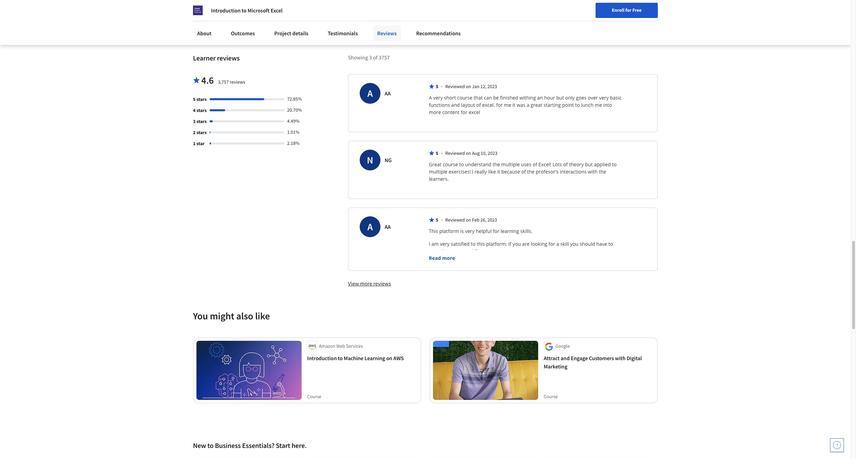 Task type: vqa. For each thing, say whether or not it's contained in the screenshot.
1st Course from left
yes



Task type: locate. For each thing, give the bounding box(es) containing it.
was
[[517, 102, 526, 109]]

feb
[[473, 217, 480, 223]]

platform down skills
[[478, 263, 498, 269]]

2.18%
[[287, 140, 300, 147]]

0 vertical spatial reviews
[[217, 54, 240, 62]]

1 horizontal spatial i
[[473, 169, 474, 175]]

a inside a very short course that can be finished withing an hour but only goes over very basic functions and layout of excel. for me it was a great starting point to lunch me into more content for excel
[[527, 102, 530, 109]]

0 vertical spatial a
[[527, 102, 530, 109]]

1 vertical spatial multiple
[[429, 169, 448, 175]]

stars for 2 stars
[[197, 130, 207, 136]]

and
[[452, 102, 460, 109], [561, 355, 570, 362]]

0 vertical spatial this
[[477, 241, 485, 248]]

over
[[588, 95, 598, 101]]

help center image
[[834, 442, 842, 450]]

1 vertical spatial it
[[498, 169, 501, 175]]

2 aa from the top
[[385, 224, 391, 231]]

on left feb
[[466, 217, 472, 223]]

reviews for 3,757 reviews
[[230, 79, 245, 85]]

reviewed
[[446, 84, 465, 90], [446, 150, 465, 157], [446, 217, 465, 223]]

learning down read
[[429, 263, 448, 269]]

0 vertical spatial multiple
[[502, 161, 520, 168]]

course up layout
[[458, 95, 473, 101]]

you might also like
[[193, 310, 270, 323]]

of inside a very short course that can be finished withing an hour but only goes over very basic functions and layout of excel. for me it was a great starting point to lunch me into more content for excel
[[477, 102, 481, 109]]

reviewed on aug 10, 2023
[[446, 150, 498, 157]]

digital
[[627, 355, 642, 362]]

more for read more
[[443, 255, 455, 262]]

understand
[[466, 161, 492, 168]]

introduction for introduction to machine learning on aws
[[307, 355, 337, 362]]

it left was
[[513, 102, 516, 109]]

you
[[513, 241, 521, 248], [571, 241, 579, 248]]

4.49%
[[287, 118, 300, 124]]

and up content
[[452, 102, 460, 109]]

0 horizontal spatial multiple
[[429, 169, 448, 175]]

reviewed for short
[[446, 84, 465, 90]]

1 horizontal spatial like
[[489, 169, 496, 175]]

0 vertical spatial learning
[[501, 228, 520, 235]]

reviews right learner
[[217, 54, 240, 62]]

introduction for introduction to microsoft excel
[[211, 7, 241, 14]]

1 horizontal spatial a
[[557, 241, 560, 248]]

it inside a very short course that can be finished withing an hour but only goes over very basic functions and layout of excel. for me it was a great starting point to lunch me into more content for excel
[[513, 102, 516, 109]]

1 stars from the top
[[197, 96, 207, 103]]

1 course from the left
[[307, 394, 322, 400]]

5 for reviewed on jan 12, 2023
[[436, 84, 439, 90]]

2 reviewed from the top
[[446, 150, 465, 157]]

it left because
[[498, 169, 501, 175]]

1 vertical spatial but
[[586, 161, 593, 168]]

to right new
[[208, 442, 214, 451]]

1 vertical spatial with
[[616, 355, 626, 362]]

more down functions
[[429, 109, 441, 116]]

1 vertical spatial platform
[[478, 263, 498, 269]]

enroll
[[612, 7, 625, 13]]

1 vertical spatial a
[[557, 241, 560, 248]]

reviews
[[217, 54, 240, 62], [230, 79, 245, 85], [374, 281, 391, 287]]

3 stars from the top
[[197, 119, 207, 125]]

about link
[[193, 26, 216, 41]]

this up skills
[[477, 241, 485, 248]]

to right have
[[609, 241, 614, 248]]

a left skill
[[557, 241, 560, 248]]

outcomes
[[231, 30, 255, 37]]

the
[[493, 161, 501, 168], [528, 169, 535, 175], [599, 169, 607, 175]]

learning inside i am very satisfied to this platform. if you are looking for a skill you should have to attention on your skills learning through this platform
[[429, 263, 448, 269]]

but right theory
[[586, 161, 593, 168]]

with
[[588, 169, 598, 175], [616, 355, 626, 362]]

showing
[[348, 54, 368, 61]]

with left digital
[[616, 355, 626, 362]]

1 horizontal spatial learning
[[501, 228, 520, 235]]

you
[[193, 310, 208, 323]]

0 vertical spatial more
[[429, 109, 441, 116]]

3 up 2 at the top of the page
[[193, 119, 196, 125]]

it
[[513, 102, 516, 109], [498, 169, 501, 175]]

reviews for learner reviews
[[217, 54, 240, 62]]

0 vertical spatial reviewed
[[446, 84, 465, 90]]

amazon web services
[[319, 344, 363, 350]]

stars up 2 stars
[[197, 119, 207, 125]]

1 vertical spatial learning
[[429, 263, 448, 269]]

introduction
[[211, 7, 241, 14], [307, 355, 337, 362]]

0 vertical spatial course
[[458, 95, 473, 101]]

1 horizontal spatial this
[[477, 241, 485, 248]]

0 vertical spatial but
[[557, 95, 564, 101]]

12,
[[481, 84, 487, 90]]

introduction down amazon
[[307, 355, 337, 362]]

an
[[538, 95, 543, 101]]

2023 right 10,
[[488, 150, 498, 157]]

1 horizontal spatial multiple
[[502, 161, 520, 168]]

exercises!
[[449, 169, 471, 175]]

5 up great
[[436, 150, 439, 157]]

excel!
[[539, 161, 552, 168]]

on for jan
[[466, 84, 472, 90]]

1 vertical spatial this
[[468, 263, 477, 269]]

None search field
[[99, 4, 265, 18]]

stars up the 4 stars
[[197, 96, 207, 103]]

0 horizontal spatial with
[[588, 169, 598, 175]]

1 horizontal spatial me
[[595, 102, 603, 109]]

engage
[[571, 355, 588, 362]]

2023 for multiple
[[488, 150, 498, 157]]

me down 'finished' at the top of page
[[504, 102, 512, 109]]

0 horizontal spatial and
[[452, 102, 460, 109]]

2 course from the left
[[544, 394, 558, 400]]

on
[[466, 84, 472, 90], [466, 150, 472, 157], [466, 217, 472, 223], [451, 248, 457, 255], [387, 355, 393, 362]]

google
[[556, 344, 570, 350]]

of
[[373, 54, 378, 61], [477, 102, 481, 109], [533, 161, 538, 168], [564, 161, 568, 168], [522, 169, 526, 175]]

reviewed up 'exercises!'
[[446, 150, 465, 157]]

more inside button
[[443, 255, 455, 262]]

can
[[484, 95, 492, 101]]

1 vertical spatial introduction
[[307, 355, 337, 362]]

i
[[473, 169, 474, 175], [429, 241, 431, 248]]

0 horizontal spatial like
[[255, 310, 270, 323]]

i left am
[[429, 241, 431, 248]]

learners.
[[429, 176, 449, 183]]

to down goes
[[576, 102, 580, 109]]

for left skill
[[549, 241, 556, 248]]

you right skill
[[571, 241, 579, 248]]

very up attention
[[440, 241, 450, 248]]

platform left is
[[440, 228, 459, 235]]

to
[[242, 7, 247, 14], [576, 102, 580, 109], [460, 161, 464, 168], [613, 161, 617, 168], [471, 241, 476, 248], [609, 241, 614, 248], [338, 355, 343, 362], [208, 442, 214, 451]]

1 horizontal spatial more
[[429, 109, 441, 116]]

1 horizontal spatial with
[[616, 355, 626, 362]]

reviews
[[378, 30, 397, 37]]

1 horizontal spatial course
[[544, 394, 558, 400]]

for
[[626, 7, 632, 13], [497, 102, 503, 109], [461, 109, 468, 116], [493, 228, 500, 235], [549, 241, 556, 248]]

on left the aug
[[466, 150, 472, 157]]

reviewed up is
[[446, 217, 465, 223]]

1 vertical spatial aa
[[385, 224, 391, 231]]

course up 'exercises!'
[[443, 161, 458, 168]]

free
[[633, 7, 642, 13]]

marketing
[[544, 364, 568, 371]]

1 horizontal spatial 3
[[370, 54, 372, 61]]

1 aa from the top
[[385, 90, 391, 97]]

5 up functions
[[436, 84, 439, 90]]

2 horizontal spatial more
[[443, 255, 455, 262]]

multiple up because
[[502, 161, 520, 168]]

about
[[197, 30, 212, 37]]

to inside a very short course that can be finished withing an hour but only goes over very basic functions and layout of excel. for me it was a great starting point to lunch me into more content for excel
[[576, 102, 580, 109]]

reviews right 3,757
[[230, 79, 245, 85]]

introduction right "coursera project network" image
[[211, 7, 241, 14]]

2 vertical spatial reviewed
[[446, 217, 465, 223]]

the right understand at the right
[[493, 161, 501, 168]]

1 horizontal spatial and
[[561, 355, 570, 362]]

on left jan
[[466, 84, 472, 90]]

read
[[429, 255, 441, 262]]

0 horizontal spatial 3
[[193, 119, 196, 125]]

1 vertical spatial i
[[429, 241, 431, 248]]

0 horizontal spatial but
[[557, 95, 564, 101]]

learning
[[501, 228, 520, 235], [429, 263, 448, 269]]

but left the 'only' at top
[[557, 95, 564, 101]]

reviews right view
[[374, 281, 391, 287]]

with down 'applied'
[[588, 169, 598, 175]]

for inside button
[[626, 7, 632, 13]]

3 right showing
[[370, 54, 372, 61]]

start
[[276, 442, 291, 451]]

1 you from the left
[[513, 241, 521, 248]]

multiple up learners.
[[429, 169, 448, 175]]

1 vertical spatial reviewed
[[446, 150, 465, 157]]

2023 right the 12,
[[488, 84, 498, 90]]

1 me from the left
[[504, 102, 512, 109]]

2023 right 26, at the right of the page
[[488, 217, 498, 223]]

learning
[[365, 355, 386, 362]]

reviews link
[[373, 26, 401, 41]]

great course to understand the multiple uses of excel! lots of theory but applied to multiple exercises! i really like it because of the profesor's interactions with the learners.
[[429, 161, 618, 183]]

1 horizontal spatial introduction
[[307, 355, 337, 362]]

a inside a very short course that can be finished withing an hour but only goes over very basic functions and layout of excel. for me it was a great starting point to lunch me into more content for excel
[[429, 95, 432, 101]]

1 horizontal spatial but
[[586, 161, 593, 168]]

stars for 5 stars
[[197, 96, 207, 103]]

the down uses
[[528, 169, 535, 175]]

like right the really at the right top of the page
[[489, 169, 496, 175]]

0 horizontal spatial it
[[498, 169, 501, 175]]

1 vertical spatial more
[[443, 255, 455, 262]]

are
[[523, 241, 530, 248]]

point
[[563, 102, 574, 109]]

1 horizontal spatial platform
[[478, 263, 498, 269]]

me down over
[[595, 102, 603, 109]]

skills.
[[521, 228, 533, 235]]

0 vertical spatial like
[[489, 169, 496, 175]]

platform
[[440, 228, 459, 235], [478, 263, 498, 269]]

1 vertical spatial 2023
[[488, 150, 498, 157]]

4 stars from the top
[[197, 130, 207, 136]]

helpful
[[476, 228, 492, 235]]

stars right 4
[[197, 107, 207, 114]]

finished
[[501, 95, 519, 101]]

1 horizontal spatial it
[[513, 102, 516, 109]]

on left your at the bottom right of page
[[451, 248, 457, 255]]

0 horizontal spatial more
[[360, 281, 373, 287]]

layout
[[462, 102, 475, 109]]

0 horizontal spatial course
[[307, 394, 322, 400]]

0 horizontal spatial me
[[504, 102, 512, 109]]

and down google at bottom
[[561, 355, 570, 362]]

2 vertical spatial more
[[360, 281, 373, 287]]

of down that
[[477, 102, 481, 109]]

of left 3757
[[373, 54, 378, 61]]

content
[[443, 109, 460, 116]]

a right was
[[527, 102, 530, 109]]

1 vertical spatial reviews
[[230, 79, 245, 85]]

i inside i am very satisfied to this platform. if you are looking for a skill you should have to attention on your skills learning through this platform
[[429, 241, 431, 248]]

5 for reviewed on feb 26, 2023
[[436, 217, 439, 223]]

2 vertical spatial reviews
[[374, 281, 391, 287]]

course for introduction to machine learning on aws
[[307, 394, 322, 400]]

very up into
[[600, 95, 609, 101]]

0 vertical spatial i
[[473, 169, 474, 175]]

1 vertical spatial course
[[443, 161, 458, 168]]

0 vertical spatial introduction
[[211, 7, 241, 14]]

for left free
[[626, 7, 632, 13]]

platform.
[[487, 241, 508, 248]]

this right through
[[468, 263, 477, 269]]

0 vertical spatial aa
[[385, 90, 391, 97]]

1 vertical spatial like
[[255, 310, 270, 323]]

showing 3 of 3757
[[348, 54, 390, 61]]

0 vertical spatial it
[[513, 102, 516, 109]]

more down attention
[[443, 255, 455, 262]]

0 horizontal spatial a
[[527, 102, 530, 109]]

recommendations
[[417, 30, 461, 37]]

learning up if
[[501, 228, 520, 235]]

more inside a very short course that can be finished withing an hour but only goes over very basic functions and layout of excel. for me it was a great starting point to lunch me into more content for excel
[[429, 109, 441, 116]]

you right if
[[513, 241, 521, 248]]

view
[[348, 281, 359, 287]]

a
[[368, 87, 373, 100], [429, 95, 432, 101], [368, 221, 373, 233]]

20.70%
[[287, 107, 302, 113]]

72.85%
[[287, 96, 302, 102]]

2 stars from the top
[[197, 107, 207, 114]]

0 horizontal spatial learning
[[429, 263, 448, 269]]

me
[[504, 102, 512, 109], [595, 102, 603, 109]]

1 vertical spatial and
[[561, 355, 570, 362]]

aa for reviewed on jan 12, 2023
[[385, 90, 391, 97]]

1 reviewed from the top
[[446, 84, 465, 90]]

0 vertical spatial with
[[588, 169, 598, 175]]

0 vertical spatial 2023
[[488, 84, 498, 90]]

1 horizontal spatial you
[[571, 241, 579, 248]]

2 horizontal spatial the
[[599, 169, 607, 175]]

0 vertical spatial platform
[[440, 228, 459, 235]]

a for reviewed on jan 12, 2023
[[368, 87, 373, 100]]

this
[[477, 241, 485, 248], [468, 263, 477, 269]]

0 vertical spatial and
[[452, 102, 460, 109]]

i left the really at the right top of the page
[[473, 169, 474, 175]]

enroll for free button
[[596, 3, 658, 18]]

5 up this
[[436, 217, 439, 223]]

multiple
[[502, 161, 520, 168], [429, 169, 448, 175]]

like right also
[[255, 310, 270, 323]]

and inside a very short course that can be finished withing an hour but only goes over very basic functions and layout of excel. for me it was a great starting point to lunch me into more content for excel
[[452, 102, 460, 109]]

reviewed on feb 26, 2023
[[446, 217, 498, 223]]

hour
[[545, 95, 556, 101]]

0 horizontal spatial i
[[429, 241, 431, 248]]

0 horizontal spatial you
[[513, 241, 521, 248]]

the down 'applied'
[[599, 169, 607, 175]]

stars right 2 at the top of the page
[[197, 130, 207, 136]]

more right view
[[360, 281, 373, 287]]

lunch
[[582, 102, 594, 109]]

reviewed up short
[[446, 84, 465, 90]]

0 horizontal spatial introduction
[[211, 7, 241, 14]]



Task type: describe. For each thing, give the bounding box(es) containing it.
theory
[[570, 161, 584, 168]]

web
[[337, 344, 345, 350]]

really
[[475, 169, 487, 175]]

functions
[[429, 102, 450, 109]]

very inside i am very satisfied to this platform. if you are looking for a skill you should have to attention on your skills learning through this platform
[[440, 241, 450, 248]]

for down layout
[[461, 109, 468, 116]]

a for reviewed on feb 26, 2023
[[368, 221, 373, 233]]

like inside great course to understand the multiple uses of excel! lots of theory but applied to multiple exercises! i really like it because of the profesor's interactions with the learners.
[[489, 169, 496, 175]]

2 me from the left
[[595, 102, 603, 109]]

microsoft
[[248, 7, 270, 14]]

course inside great course to understand the multiple uses of excel! lots of theory but applied to multiple exercises! i really like it because of the profesor's interactions with the learners.
[[443, 161, 458, 168]]

satisfied
[[451, 241, 470, 248]]

basic
[[611, 95, 622, 101]]

to left the microsoft
[[242, 7, 247, 14]]

project
[[275, 30, 292, 37]]

services
[[346, 344, 363, 350]]

3757
[[379, 54, 390, 61]]

attention
[[429, 248, 450, 255]]

3,757 reviews
[[218, 79, 245, 85]]

0 horizontal spatial the
[[493, 161, 501, 168]]

ng
[[385, 157, 392, 164]]

to down web
[[338, 355, 343, 362]]

but inside a very short course that can be finished withing an hour but only goes over very basic functions and layout of excel. for me it was a great starting point to lunch me into more content for excel
[[557, 95, 564, 101]]

project details link
[[270, 26, 313, 41]]

uses
[[522, 161, 532, 168]]

aws
[[394, 355, 404, 362]]

business
[[215, 442, 241, 451]]

also
[[236, 310, 253, 323]]

reviewed on jan 12, 2023
[[446, 84, 498, 90]]

5 stars
[[193, 96, 207, 103]]

1 vertical spatial 3
[[193, 119, 196, 125]]

might
[[210, 310, 235, 323]]

2 you from the left
[[571, 241, 579, 248]]

but inside great course to understand the multiple uses of excel! lots of theory but applied to multiple exercises! i really like it because of the profesor's interactions with the learners.
[[586, 161, 593, 168]]

5 up 4
[[193, 96, 196, 103]]

to right 'applied'
[[613, 161, 617, 168]]

aa for reviewed on feb 26, 2023
[[385, 224, 391, 231]]

very right is
[[465, 228, 475, 235]]

with inside attract and engage customers with digital marketing
[[616, 355, 626, 362]]

through
[[449, 263, 467, 269]]

is
[[461, 228, 464, 235]]

platform inside i am very satisfied to this platform. if you are looking for a skill you should have to attention on your skills learning through this platform
[[478, 263, 498, 269]]

machine
[[344, 355, 364, 362]]

2023 for can
[[488, 84, 498, 90]]

view more reviews link
[[348, 280, 391, 288]]

project details
[[275, 30, 309, 37]]

0 horizontal spatial platform
[[440, 228, 459, 235]]

course inside a very short course that can be finished withing an hour but only goes over very basic functions and layout of excel. for me it was a great starting point to lunch me into more content for excel
[[458, 95, 473, 101]]

on for aug
[[466, 150, 472, 157]]

excel
[[469, 109, 481, 116]]

applied
[[595, 161, 611, 168]]

excel.
[[483, 102, 495, 109]]

for down the be
[[497, 102, 503, 109]]

view more reviews
[[348, 281, 391, 287]]

for inside i am very satisfied to this platform. if you are looking for a skill you should have to attention on your skills learning through this platform
[[549, 241, 556, 248]]

1 horizontal spatial the
[[528, 169, 535, 175]]

attract and engage customers with digital marketing link
[[544, 355, 655, 371]]

1
[[193, 141, 196, 147]]

on for feb
[[466, 217, 472, 223]]

2 vertical spatial 2023
[[488, 217, 498, 223]]

read more button
[[429, 255, 455, 262]]

goes
[[577, 95, 587, 101]]

5 for reviewed on aug 10, 2023
[[436, 150, 439, 157]]

because
[[502, 169, 521, 175]]

aug
[[473, 150, 480, 157]]

only
[[566, 95, 575, 101]]

read more
[[429, 255, 455, 262]]

stars for 4 stars
[[197, 107, 207, 114]]

withing
[[520, 95, 536, 101]]

attract
[[544, 355, 560, 362]]

i am very satisfied to this platform. if you are looking for a skill you should have to attention on your skills learning through this platform
[[429, 241, 615, 269]]

details
[[293, 30, 309, 37]]

customers
[[589, 355, 615, 362]]

0 vertical spatial 3
[[370, 54, 372, 61]]

4
[[193, 107, 196, 114]]

1 star
[[193, 141, 205, 147]]

looking
[[531, 241, 548, 248]]

introduction to machine learning on aws
[[307, 355, 404, 362]]

2
[[193, 130, 196, 136]]

recommendations link
[[412, 26, 465, 41]]

into
[[604, 102, 613, 109]]

it inside great course to understand the multiple uses of excel! lots of theory but applied to multiple exercises! i really like it because of the profesor's interactions with the learners.
[[498, 169, 501, 175]]

should
[[580, 241, 596, 248]]

this platform is very helpful for learning skills.
[[429, 228, 533, 235]]

your
[[458, 248, 469, 255]]

be
[[494, 95, 499, 101]]

4 stars
[[193, 107, 207, 114]]

profesor's
[[536, 169, 559, 175]]

i inside great course to understand the multiple uses of excel! lots of theory but applied to multiple exercises! i really like it because of the profesor's interactions with the learners.
[[473, 169, 474, 175]]

a inside i am very satisfied to this platform. if you are looking for a skill you should have to attention on your skills learning through this platform
[[557, 241, 560, 248]]

10,
[[481, 150, 487, 157]]

this
[[429, 228, 439, 235]]

great
[[429, 161, 442, 168]]

reviewed for to
[[446, 150, 465, 157]]

that
[[474, 95, 483, 101]]

learner
[[193, 54, 216, 62]]

if
[[509, 241, 512, 248]]

a very short course that can be finished withing an hour but only goes over very basic functions and layout of excel. for me it was a great starting point to lunch me into more content for excel
[[429, 95, 623, 116]]

3 reviewed from the top
[[446, 217, 465, 223]]

course for attract and engage customers with digital marketing
[[544, 394, 558, 400]]

star
[[197, 141, 205, 147]]

0 horizontal spatial this
[[468, 263, 477, 269]]

coursera project network image
[[193, 6, 203, 15]]

great
[[531, 102, 543, 109]]

on left aws
[[387, 355, 393, 362]]

and inside attract and engage customers with digital marketing
[[561, 355, 570, 362]]

4.6
[[201, 74, 214, 87]]

testimonials
[[328, 30, 358, 37]]

with inside great course to understand the multiple uses of excel! lots of theory but applied to multiple exercises! i really like it because of the profesor's interactions with the learners.
[[588, 169, 598, 175]]

very up functions
[[434, 95, 443, 101]]

of right uses
[[533, 161, 538, 168]]

to up skills
[[471, 241, 476, 248]]

starting
[[544, 102, 561, 109]]

for right helpful
[[493, 228, 500, 235]]

stars for 3 stars
[[197, 119, 207, 125]]

of down uses
[[522, 169, 526, 175]]

of right lots
[[564, 161, 568, 168]]

1.01%
[[287, 129, 300, 136]]

to up 'exercises!'
[[460, 161, 464, 168]]

jan
[[473, 84, 480, 90]]

more for view more reviews
[[360, 281, 373, 287]]

on inside i am very satisfied to this platform. if you are looking for a skill you should have to attention on your skills learning through this platform
[[451, 248, 457, 255]]

have
[[597, 241, 608, 248]]



